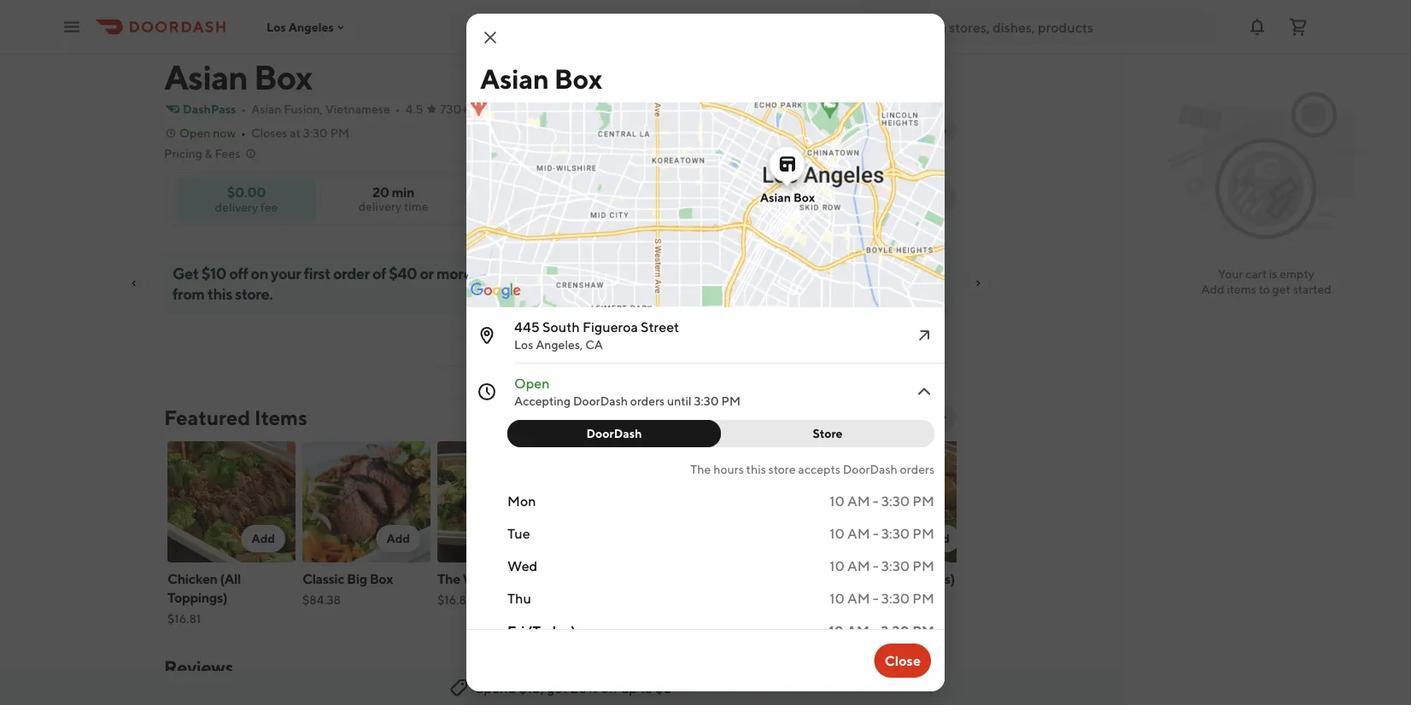 Task type: locate. For each thing, give the bounding box(es) containing it.
20 min delivery time
[[358, 184, 428, 214]]

the inside dialog
[[691, 463, 711, 477]]

2 am from the top
[[847, 526, 870, 542]]

10 for thu
[[830, 591, 845, 607]]

0 vertical spatial toppings)
[[895, 571, 955, 587]]

$16.81 down the workout
[[437, 593, 471, 607]]

items
[[1227, 282, 1257, 296]]

1 - from the top
[[873, 493, 879, 510]]

0 horizontal spatial the
[[437, 571, 460, 587]]

1 horizontal spatial (all
[[872, 571, 893, 587]]

open menu image
[[62, 17, 82, 37]]

add button for classic big box
[[376, 525, 420, 553]]

review
[[827, 677, 868, 691]]

pm for thu
[[913, 591, 935, 607]]

0 horizontal spatial $16.81
[[167, 612, 201, 626]]

the for workout
[[437, 571, 460, 587]]

- up tofu (all toppings) $17.19
[[873, 526, 879, 542]]

None radio
[[790, 180, 877, 214], [867, 180, 957, 214], [790, 180, 877, 214], [867, 180, 957, 214]]

20 down 'delivery'
[[817, 198, 830, 210]]

0 vertical spatial open
[[179, 126, 211, 140]]

this down $10
[[207, 284, 232, 303]]

off inside the get $10 off on your first order of $40 or more from this store.
[[229, 264, 248, 282]]

to inside your cart is empty add items to get started
[[1259, 282, 1270, 296]]

1 horizontal spatial to
[[1259, 282, 1270, 296]]

10 am - 3:30 pm for mon
[[830, 493, 935, 510]]

los left angeles
[[267, 20, 286, 34]]

0 horizontal spatial off
[[229, 264, 248, 282]]

10 for mon
[[830, 493, 845, 510]]

1 vertical spatial this
[[746, 463, 766, 477]]

$16.81 down chicken at the bottom left
[[167, 612, 201, 626]]

delivery left time
[[358, 199, 402, 214]]

tofu (all toppings) image
[[842, 442, 970, 563]]

pm up close button
[[913, 623, 935, 639]]

add
[[1201, 282, 1225, 296], [252, 532, 275, 546], [386, 532, 410, 546], [521, 532, 545, 546], [926, 532, 950, 546], [801, 677, 825, 691]]

min inside the delivery 20 min
[[832, 198, 850, 210]]

store.
[[235, 284, 273, 303]]

orders left until on the bottom left
[[630, 394, 665, 408]]

pm right tofu
[[913, 558, 935, 575]]

0.8 mi • $$
[[523, 102, 586, 116]]

ratings inside "reviews 730+ ratings • 10 public reviews"
[[194, 682, 231, 696]]

min down pickup
[[914, 198, 932, 210]]

your
[[1218, 267, 1243, 281]]

pm for tue
[[913, 526, 935, 542]]

group order button
[[665, 180, 776, 214]]

1 vertical spatial toppings)
[[167, 590, 227, 606]]

- for fri (today)
[[872, 623, 878, 639]]

dashpass
[[183, 102, 236, 116]]

$16.81 inside chicken (all toppings) $16.81
[[167, 612, 201, 626]]

$15,
[[519, 680, 544, 697]]

add for chicken (all toppings)
[[252, 532, 275, 546]]

20 left time
[[372, 184, 389, 200]]

20
[[372, 184, 389, 200], [817, 198, 830, 210]]

doordash right accepts
[[843, 463, 898, 477]]

10 am - 3:30 pm down tofu
[[830, 591, 935, 607]]

4 am from the top
[[847, 591, 870, 607]]

10 am - 3:30 pm for fri (today)
[[829, 623, 935, 639]]

$0.00 delivery fee
[[215, 184, 278, 214]]

1 vertical spatial get
[[547, 680, 568, 697]]

workout
[[463, 571, 517, 587]]

1 vertical spatial 730+
[[164, 682, 192, 696]]

1 horizontal spatial get
[[1273, 282, 1291, 296]]

orders down previous button of carousel icon
[[900, 463, 935, 477]]

off left on
[[229, 264, 248, 282]]

1 horizontal spatial delivery
[[358, 199, 402, 214]]

fri (today)
[[507, 623, 576, 639]]

4 add button from the left
[[916, 525, 960, 553]]

doordash up doordash button
[[573, 394, 628, 408]]

min up $40
[[392, 184, 414, 200]]

ratings left 0.8
[[470, 102, 508, 116]]

10 up tofu
[[830, 526, 845, 542]]

am up $17.19
[[847, 558, 870, 575]]

featured items
[[164, 405, 307, 430]]

this left store
[[746, 463, 766, 477]]

0 horizontal spatial orders
[[630, 394, 665, 408]]

- for wed
[[873, 558, 879, 575]]

off
[[229, 264, 248, 282], [601, 680, 618, 697]]

3:30 up tofu (all toppings) $17.19
[[881, 526, 910, 542]]

3:30 up close
[[881, 623, 910, 639]]

0 horizontal spatial this
[[207, 284, 232, 303]]

doordash down open accepting doordash orders until 3:30 pm
[[586, 427, 642, 441]]

am up tofu
[[847, 526, 870, 542]]

this
[[207, 284, 232, 303], [746, 463, 766, 477]]

- for thu
[[873, 591, 879, 607]]

2 (all from the left
[[872, 571, 893, 587]]

0 vertical spatial orders
[[630, 394, 665, 408]]

3:30 right until on the bottom left
[[694, 394, 719, 408]]

delivery
[[810, 183, 857, 197]]

open for open accepting doordash orders until 3:30 pm
[[514, 375, 550, 392]]

1 horizontal spatial off
[[601, 680, 618, 697]]

1 horizontal spatial 730+
[[440, 102, 468, 116]]

pm for mon
[[913, 493, 935, 510]]

orders
[[630, 394, 665, 408], [900, 463, 935, 477]]

delivery
[[358, 199, 402, 214], [215, 200, 258, 214]]

10 down accepts
[[830, 493, 845, 510]]

pm inside open accepting doordash orders until 3:30 pm
[[721, 394, 741, 408]]

toppings) inside chicken (all toppings) $16.81
[[167, 590, 227, 606]]

min down 'delivery'
[[832, 198, 850, 210]]

4 - from the top
[[873, 591, 879, 607]]

0 vertical spatial the
[[691, 463, 711, 477]]

the left hours
[[691, 463, 711, 477]]

am for thu
[[847, 591, 870, 607]]

am
[[847, 493, 870, 510], [847, 526, 870, 542], [847, 558, 870, 575], [847, 591, 870, 607], [847, 623, 869, 639]]

off left up
[[601, 680, 618, 697]]

1 vertical spatial los
[[514, 338, 533, 352]]

0 vertical spatial get
[[1273, 282, 1291, 296]]

3:30 for wed
[[881, 558, 910, 575]]

close button
[[875, 644, 931, 678]]

this inside the get $10 off on your first order of $40 or more from this store.
[[207, 284, 232, 303]]

min
[[392, 184, 414, 200], [832, 198, 850, 210], [914, 198, 932, 210]]

get right $15,
[[547, 680, 568, 697]]

next image
[[936, 677, 950, 691]]

10 am - 3:30 pm for thu
[[830, 591, 935, 607]]

• left public
[[234, 682, 239, 696]]

$16.81
[[437, 593, 471, 607], [167, 612, 201, 626]]

min inside "pickup 15 min"
[[914, 198, 932, 210]]

5 am from the top
[[847, 623, 869, 639]]

ca
[[585, 338, 603, 352]]

0 horizontal spatial 730+
[[164, 682, 192, 696]]

the left the workout
[[437, 571, 460, 587]]

10 inside "reviews 730+ ratings • 10 public reviews"
[[241, 682, 254, 696]]

pm
[[330, 126, 349, 140], [721, 394, 741, 408], [913, 493, 935, 510], [913, 526, 935, 542], [913, 558, 935, 575], [913, 591, 935, 607], [913, 623, 935, 639]]

box
[[254, 56, 312, 97], [554, 62, 602, 94], [794, 191, 815, 205], [794, 191, 815, 205], [370, 571, 393, 587]]

10 am - 3:30 pm for wed
[[830, 558, 935, 575]]

3 - from the top
[[873, 558, 879, 575]]

1 vertical spatial open
[[514, 375, 550, 392]]

0 vertical spatial $16.81
[[437, 593, 471, 607]]

chicken (all toppings) $16.81
[[167, 571, 241, 626]]

open up accepting on the bottom
[[514, 375, 550, 392]]

1 vertical spatial to
[[640, 680, 653, 697]]

group order
[[694, 190, 766, 204]]

map region
[[460, 73, 1116, 510]]

1 horizontal spatial orders
[[900, 463, 935, 477]]

0 vertical spatial to
[[1259, 282, 1270, 296]]

to down cart
[[1259, 282, 1270, 296]]

to right up
[[640, 680, 653, 697]]

previous image
[[902, 677, 916, 691]]

10 am - 3:30 pm up close button
[[829, 623, 935, 639]]

pm down previous button of carousel icon
[[913, 493, 935, 510]]

0 horizontal spatial to
[[640, 680, 653, 697]]

0 vertical spatial 730+
[[440, 102, 468, 116]]

10 down tofu
[[830, 591, 845, 607]]

•
[[241, 102, 246, 116], [395, 102, 400, 116], [513, 102, 518, 116], [562, 102, 567, 116], [241, 126, 246, 140], [234, 682, 239, 696]]

10 am - 3:30 pm for tue
[[830, 526, 935, 542]]

toppings) down chicken at the bottom left
[[167, 590, 227, 606]]

730+ right 4.5
[[440, 102, 468, 116]]

1 vertical spatial $16.81
[[167, 612, 201, 626]]

0 horizontal spatial open
[[179, 126, 211, 140]]

10 up $17.19
[[830, 558, 845, 575]]

started
[[1293, 282, 1332, 296]]

2 horizontal spatial min
[[914, 198, 932, 210]]

pm up hour options option group
[[721, 394, 741, 408]]

(all inside chicken (all toppings) $16.81
[[220, 571, 241, 587]]

open up pricing & fees on the left of page
[[179, 126, 211, 140]]

time
[[404, 199, 428, 214]]

save
[[615, 190, 641, 204]]

(all for chicken
[[220, 571, 241, 587]]

add for classic big box
[[386, 532, 410, 546]]

• left 0.8
[[513, 102, 518, 116]]

get
[[1273, 282, 1291, 296], [547, 680, 568, 697]]

asian box image
[[179, 0, 244, 44]]

store
[[768, 463, 796, 477]]

• right dashpass
[[241, 102, 246, 116]]

1 horizontal spatial 20
[[817, 198, 830, 210]]

delivery 20 min
[[810, 183, 857, 210]]

1 am from the top
[[847, 493, 870, 510]]

10 am - 3:30 pm up tofu
[[830, 526, 935, 542]]

1 vertical spatial orders
[[900, 463, 935, 477]]

10 for wed
[[830, 558, 845, 575]]

empty
[[1280, 267, 1315, 281]]

3:30 down previous button of carousel icon
[[881, 493, 910, 510]]

0 vertical spatial this
[[207, 284, 232, 303]]

730+ inside "reviews 730+ ratings • 10 public reviews"
[[164, 682, 192, 696]]

am down tofu
[[847, 591, 870, 607]]

ratings down reviews link
[[194, 682, 231, 696]]

0 horizontal spatial 20
[[372, 184, 389, 200]]

los down the 445
[[514, 338, 533, 352]]

- down $17.19
[[872, 623, 878, 639]]

delivery left fee
[[215, 200, 258, 214]]

1 horizontal spatial toppings)
[[895, 571, 955, 587]]

2 add button from the left
[[376, 525, 420, 553]]

open for open now
[[179, 126, 211, 140]]

get down is
[[1273, 282, 1291, 296]]

public
[[257, 682, 290, 696]]

get inside your cart is empty add items to get started
[[1273, 282, 1291, 296]]

1 horizontal spatial min
[[832, 198, 850, 210]]

- right tofu
[[873, 558, 879, 575]]

min for delivery
[[832, 198, 850, 210]]

info
[[924, 123, 947, 137]]

20 inside 20 min delivery time
[[372, 184, 389, 200]]

1 horizontal spatial $16.81
[[437, 593, 471, 607]]

0 horizontal spatial min
[[392, 184, 414, 200]]

toppings) right tofu
[[895, 571, 955, 587]]

to
[[1259, 282, 1270, 296], [640, 680, 653, 697]]

1 horizontal spatial the
[[691, 463, 711, 477]]

accepting
[[514, 394, 571, 408]]

3:30 right tofu
[[881, 558, 910, 575]]

from
[[173, 284, 205, 303]]

1 add button from the left
[[241, 525, 285, 553]]

items
[[254, 405, 307, 430]]

toppings) inside tofu (all toppings) $17.19
[[895, 571, 955, 587]]

close asian box image
[[480, 27, 501, 48]]

(all right chicken at the bottom left
[[220, 571, 241, 587]]

(all inside tofu (all toppings) $17.19
[[872, 571, 893, 587]]

3:30
[[303, 126, 328, 140], [694, 394, 719, 408], [881, 493, 910, 510], [881, 526, 910, 542], [881, 558, 910, 575], [881, 591, 910, 607], [881, 623, 910, 639]]

1 vertical spatial ratings
[[194, 682, 231, 696]]

445 south figueroa street los angeles, ca
[[514, 319, 679, 352]]

pm up tofu (all toppings) $17.19
[[913, 526, 935, 542]]

3:30 inside open accepting doordash orders until 3:30 pm
[[694, 394, 719, 408]]

- down "the hours this store accepts doordash orders" at the bottom
[[873, 493, 879, 510]]

5 - from the top
[[872, 623, 878, 639]]

3 am from the top
[[847, 558, 870, 575]]

ratings
[[470, 102, 508, 116], [194, 682, 231, 696]]

10 left public
[[241, 682, 254, 696]]

730+
[[440, 102, 468, 116], [164, 682, 192, 696]]

10
[[830, 493, 845, 510], [830, 526, 845, 542], [830, 558, 845, 575], [830, 591, 845, 607], [829, 623, 844, 639], [241, 682, 254, 696]]

pricing & fees
[[164, 147, 240, 161]]

am down "the hours this store accepts doordash orders" at the bottom
[[847, 493, 870, 510]]

store
[[813, 427, 843, 441]]

2 - from the top
[[873, 526, 879, 542]]

doordash
[[573, 394, 628, 408], [586, 427, 642, 441], [843, 463, 898, 477]]

0 horizontal spatial toppings)
[[167, 590, 227, 606]]

1 vertical spatial off
[[601, 680, 618, 697]]

select promotional banner element
[[537, 314, 584, 345]]

1 horizontal spatial this
[[746, 463, 766, 477]]

3:30 right $17.19
[[881, 591, 910, 607]]

1 horizontal spatial los
[[514, 338, 533, 352]]

0 horizontal spatial ratings
[[194, 682, 231, 696]]

to for items
[[1259, 282, 1270, 296]]

0 vertical spatial doordash
[[573, 394, 628, 408]]

1 (all from the left
[[220, 571, 241, 587]]

featured items heading
[[164, 404, 307, 431]]

the inside the workout $16.81
[[437, 571, 460, 587]]

los
[[267, 20, 286, 34], [514, 338, 533, 352]]

add for the workout
[[521, 532, 545, 546]]

is
[[1269, 267, 1278, 281]]

reviews
[[293, 682, 334, 696]]

0 vertical spatial ratings
[[470, 102, 508, 116]]

chicken (all toppings) image
[[167, 442, 296, 563]]

mi
[[544, 102, 557, 116]]

1 horizontal spatial open
[[514, 375, 550, 392]]

10 am - 3:30 pm up $17.19
[[830, 558, 935, 575]]

Store button
[[711, 420, 935, 448]]

1 vertical spatial the
[[437, 571, 460, 587]]

orders inside open accepting doordash orders until 3:30 pm
[[630, 394, 665, 408]]

am for tue
[[847, 526, 870, 542]]

0 vertical spatial los
[[267, 20, 286, 34]]

- up close button
[[873, 591, 879, 607]]

pm right $17.19
[[913, 591, 935, 607]]

0 vertical spatial off
[[229, 264, 248, 282]]

10 am - 3:30 pm
[[830, 493, 935, 510], [830, 526, 935, 542], [830, 558, 935, 575], [830, 591, 935, 607], [829, 623, 935, 639]]

4.5
[[406, 102, 423, 116]]

(all right tofu
[[872, 571, 893, 587]]

&
[[205, 147, 212, 161]]

10 am - 3:30 pm down accepts
[[830, 493, 935, 510]]

now
[[213, 126, 236, 140]]

1 vertical spatial doordash
[[586, 427, 642, 441]]

$5
[[656, 680, 672, 697]]

3 add button from the left
[[511, 525, 555, 553]]

click item image
[[914, 325, 935, 346]]

10 down $17.19
[[829, 623, 844, 639]]

am for wed
[[847, 558, 870, 575]]

0 horizontal spatial (all
[[220, 571, 241, 587]]

wed
[[507, 558, 538, 575]]

click item image
[[914, 382, 935, 402]]

min inside 20 min delivery time
[[392, 184, 414, 200]]

south
[[543, 319, 580, 335]]

am down $17.19
[[847, 623, 869, 639]]

open inside open accepting doordash orders until 3:30 pm
[[514, 375, 550, 392]]

up
[[621, 680, 637, 697]]

730+ down reviews link
[[164, 682, 192, 696]]

pm for fri (today)
[[913, 623, 935, 639]]

powered by google image
[[471, 283, 521, 300]]

0 horizontal spatial delivery
[[215, 200, 258, 214]]



Task type: vqa. For each thing, say whether or not it's contained in the screenshot.
the top Open
yes



Task type: describe. For each thing, give the bounding box(es) containing it.
at
[[290, 126, 301, 140]]

closes
[[251, 126, 287, 140]]

box inside classic big box $84.38
[[370, 571, 393, 587]]

open accepting doordash orders until 3:30 pm
[[514, 375, 741, 408]]

- for mon
[[873, 493, 879, 510]]

3:30 for fri (today)
[[881, 623, 910, 639]]

los inside "445 south figueroa street los angeles, ca"
[[514, 338, 533, 352]]

10 for fri (today)
[[829, 623, 844, 639]]

reviews
[[164, 657, 233, 679]]

3:30 for thu
[[881, 591, 910, 607]]

add inside your cart is empty add items to get started
[[1201, 282, 1225, 296]]

fri
[[507, 623, 525, 639]]

dashpass •
[[183, 102, 246, 116]]

3:30 for tue
[[881, 526, 910, 542]]

of
[[372, 264, 386, 282]]

steak (all toppings) image
[[572, 442, 701, 563]]

next button of carousel image
[[936, 411, 950, 425]]

add button for the workout
[[511, 525, 555, 553]]

• right mi
[[562, 102, 567, 116]]

$0.00
[[227, 184, 266, 200]]

445
[[514, 319, 540, 335]]

add button for chicken (all toppings)
[[241, 525, 285, 553]]

on
[[251, 264, 268, 282]]

spend $15, get 20% off up to $5
[[476, 680, 672, 697]]

• inside "reviews 730+ ratings • 10 public reviews"
[[234, 682, 239, 696]]

hour options option group
[[507, 420, 935, 448]]

get $10 off on your first order of $40 or more from this store.
[[173, 264, 472, 303]]

delivery inside 20 min delivery time
[[358, 199, 402, 214]]

1 horizontal spatial ratings
[[470, 102, 508, 116]]

classic big box $84.38
[[302, 571, 393, 607]]

street
[[641, 319, 679, 335]]

- for tue
[[873, 526, 879, 542]]

group
[[694, 190, 730, 204]]

add for tofu (all toppings)
[[926, 532, 950, 546]]

mon
[[507, 493, 536, 510]]

classic big box image
[[302, 442, 431, 563]]

delivery inside $0.00 delivery fee
[[215, 200, 258, 214]]

toppings) for chicken (all toppings)
[[167, 590, 227, 606]]

save button
[[581, 180, 652, 214]]

angeles
[[289, 20, 334, 34]]

0.8
[[523, 102, 541, 116]]

close
[[885, 653, 921, 669]]

to for up
[[640, 680, 653, 697]]

accepts
[[798, 463, 841, 477]]

add review button
[[791, 671, 878, 698]]

more
[[436, 264, 472, 282]]

more info
[[892, 123, 947, 137]]

am for fri (today)
[[847, 623, 869, 639]]

• right "now"
[[241, 126, 246, 140]]

cart
[[1246, 267, 1267, 281]]

0 horizontal spatial los
[[267, 20, 286, 34]]

featured
[[164, 405, 250, 430]]

doordash inside button
[[586, 427, 642, 441]]

open now
[[179, 126, 236, 140]]

chicken
[[167, 571, 218, 587]]

the hours this store accepts doordash orders
[[691, 463, 935, 477]]

• left 4.5
[[395, 102, 400, 116]]

los angeles button
[[267, 20, 348, 34]]

order methods option group
[[790, 180, 957, 214]]

figueroa
[[583, 319, 638, 335]]

tue
[[507, 526, 530, 542]]

pricing
[[164, 147, 202, 161]]

more info button
[[865, 116, 957, 144]]

more
[[892, 123, 922, 137]]

or
[[420, 264, 434, 282]]

your cart is empty add items to get started
[[1201, 267, 1332, 296]]

the workout image
[[437, 442, 566, 563]]

toppings) for tofu (all toppings)
[[895, 571, 955, 587]]

this inside the asian box dialog
[[746, 463, 766, 477]]

thu
[[507, 591, 531, 607]]

2 vertical spatial doordash
[[843, 463, 898, 477]]

$$
[[572, 102, 586, 116]]

pickup
[[898, 183, 936, 197]]

fees
[[215, 147, 240, 161]]

fee
[[261, 200, 278, 214]]

3:30 for mon
[[881, 493, 910, 510]]

730+ ratings •
[[440, 102, 518, 116]]

add review
[[801, 677, 868, 691]]

chicken curry image
[[707, 442, 836, 563]]

$84.38
[[302, 593, 341, 607]]

order
[[333, 264, 370, 282]]

fusion,
[[284, 102, 323, 116]]

los angeles
[[267, 20, 334, 34]]

get
[[173, 264, 199, 282]]

DoorDash button
[[507, 420, 721, 448]]

asian box dialog
[[460, 14, 1116, 706]]

big
[[347, 571, 367, 587]]

0 horizontal spatial get
[[547, 680, 568, 697]]

(all for tofu
[[872, 571, 893, 587]]

min for pickup
[[914, 198, 932, 210]]

first
[[304, 264, 330, 282]]

pm for wed
[[913, 558, 935, 575]]

tofu (all toppings) $17.19
[[842, 571, 955, 607]]

asian fusion, vietnamese
[[251, 102, 390, 116]]

reviews link
[[164, 657, 233, 679]]

classic
[[302, 571, 344, 587]]

• closes at 3:30 pm
[[241, 126, 349, 140]]

doordash inside open accepting doordash orders until 3:30 pm
[[573, 394, 628, 408]]

order
[[733, 190, 766, 204]]

0 items, open order cart image
[[1288, 17, 1309, 37]]

notification bell image
[[1247, 17, 1268, 37]]

tofu
[[842, 571, 869, 587]]

add button for tofu (all toppings)
[[916, 525, 960, 553]]

vietnamese
[[325, 102, 390, 116]]

$10
[[201, 264, 226, 282]]

$40
[[389, 264, 417, 282]]

10 for tue
[[830, 526, 845, 542]]

previous button of carousel image
[[902, 411, 916, 425]]

(today)
[[528, 623, 576, 639]]

20%
[[570, 680, 598, 697]]

your
[[271, 264, 301, 282]]

the workout $16.81
[[437, 571, 517, 607]]

the for hours
[[691, 463, 711, 477]]

pm down vietnamese
[[330, 126, 349, 140]]

$16.81 inside the workout $16.81
[[437, 593, 471, 607]]

$17.19
[[842, 593, 874, 607]]

reviews 730+ ratings • 10 public reviews
[[164, 657, 334, 696]]

3:30 right at
[[303, 126, 328, 140]]

15
[[902, 198, 912, 210]]

pricing & fees button
[[164, 145, 257, 162]]

20 inside the delivery 20 min
[[817, 198, 830, 210]]

pickup 15 min
[[898, 183, 936, 210]]

am for mon
[[847, 493, 870, 510]]



